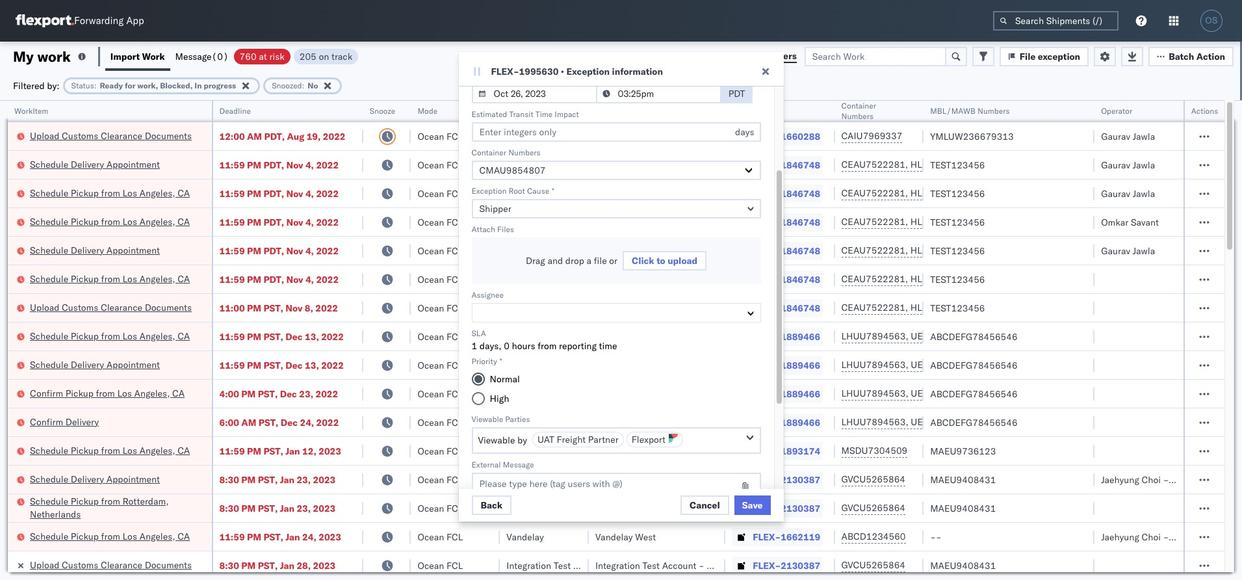 Task type: locate. For each thing, give the bounding box(es) containing it.
5 test123456 from the top
[[931, 273, 986, 285]]

flex-2130387 down the flex-1893174
[[753, 474, 821, 485]]

2 schedule from the top
[[30, 187, 68, 199]]

confirm inside confirm delivery link
[[30, 416, 63, 428]]

24, for 2023
[[302, 531, 317, 543]]

click to upload
[[632, 255, 698, 267]]

0 vertical spatial 23,
[[299, 388, 314, 400]]

2 4, from the top
[[306, 188, 314, 199]]

demo down time
[[543, 130, 567, 142]]

0 vertical spatial 11:59 pm pst, dec 13, 2022
[[219, 331, 344, 342]]

•
[[561, 66, 564, 77]]

1 abcdefg78456546 from the top
[[931, 331, 1018, 342]]

0 vertical spatial karl
[[707, 474, 724, 485]]

1 vertical spatial maeu9408431
[[931, 502, 997, 514]]

2130387 up 1662119
[[781, 502, 821, 514]]

1 vertical spatial upload
[[30, 301, 59, 313]]

flex id button
[[726, 103, 822, 116]]

Search Work text field
[[805, 46, 947, 66]]

* right the cause
[[552, 186, 555, 196]]

2023 down 12,
[[313, 474, 336, 485]]

2130387 down 1893174
[[781, 474, 821, 485]]

1 vertical spatial message
[[503, 460, 534, 470]]

4,
[[306, 159, 314, 171], [306, 188, 314, 199], [306, 216, 314, 228], [306, 245, 314, 257], [306, 273, 314, 285]]

: left ready
[[94, 80, 97, 90]]

nov for the schedule delivery appointment link related to first "schedule delivery appointment" button from the top of the page
[[286, 159, 303, 171]]

6 ceau7522281, hlxu6269489, hlxu8034992 from the top
[[842, 302, 1044, 313]]

reporting
[[559, 340, 597, 352]]

13, for schedule delivery appointment
[[305, 359, 319, 371]]

uetu5238478 for schedule pickup from los angeles, ca
[[911, 330, 975, 342]]

1 vertical spatial am
[[241, 417, 256, 428]]

for
[[125, 80, 136, 90]]

am right 12:00
[[247, 130, 262, 142]]

1660288
[[781, 130, 821, 142]]

Enter integers only number field
[[472, 122, 761, 142]]

pst, down "11:59 pm pst, jan 12, 2023" at the bottom left of the page
[[258, 474, 278, 485]]

customs
[[62, 130, 98, 141], [62, 301, 98, 313], [62, 559, 98, 571]]

exception left root
[[472, 186, 507, 196]]

uetu5238478 for schedule delivery appointment
[[911, 359, 975, 371]]

23, up 6:00 am pst, dec 24, 2022
[[299, 388, 314, 400]]

jan left 12,
[[286, 445, 300, 457]]

2 vertical spatial upload customs clearance documents link
[[30, 558, 192, 571]]

2 upload customs clearance documents link from the top
[[30, 301, 192, 314]]

schedule delivery appointment
[[30, 158, 160, 170], [30, 244, 160, 256], [30, 359, 160, 370], [30, 473, 160, 485]]

viewable down high
[[472, 414, 504, 424]]

schedule pickup from rotterdam, netherlands button
[[30, 495, 195, 522]]

0 vertical spatial 2130387
[[781, 474, 821, 485]]

container inside button
[[842, 101, 877, 111]]

2 integration test account - karl lagerfeld from the top
[[596, 502, 765, 514]]

container up caiu7969337 at the right
[[842, 101, 877, 111]]

2 vertical spatial account
[[662, 560, 697, 571]]

2 gaurav jawla from the top
[[1102, 159, 1156, 171]]

abcdefg78456546 for schedule pickup from los angeles, ca
[[931, 331, 1018, 342]]

1 vertical spatial demo
[[543, 445, 567, 457]]

11:59 pm pst, dec 13, 2022 down the 11:00 pm pst, nov 8, 2022
[[219, 331, 344, 342]]

8 ocean fcl from the top
[[418, 331, 463, 342]]

uetu5238478
[[911, 330, 975, 342], [911, 359, 975, 371], [911, 388, 975, 399], [911, 416, 975, 428]]

2 lagerfeld from the top
[[726, 502, 765, 514]]

2 vertical spatial gvcu5265864
[[842, 559, 906, 571]]

flexport down "estimated transit time impact"
[[507, 130, 541, 142]]

upload customs clearance documents
[[30, 130, 192, 141], [30, 301, 192, 313], [30, 559, 192, 571]]

1 vertical spatial gvcu5265864
[[842, 502, 906, 514]]

4 ceau7522281, from the top
[[842, 245, 909, 256]]

2 schedule delivery appointment link from the top
[[30, 244, 160, 257]]

viewable for viewable by
[[478, 434, 515, 446]]

file
[[1020, 50, 1036, 62]]

vandelay left west
[[596, 531, 633, 543]]

0 vertical spatial flex-2130387
[[753, 474, 821, 485]]

2 vertical spatial customs
[[62, 559, 98, 571]]

3 abcdefg78456546 from the top
[[931, 388, 1018, 400]]

pickup for 3rd schedule pickup from los angeles, ca button
[[71, 273, 99, 285]]

23, down 12,
[[297, 474, 311, 485]]

exception
[[567, 66, 610, 77], [472, 186, 507, 196]]

from inside "schedule pickup from rotterdam, netherlands"
[[101, 495, 120, 507]]

message down by
[[503, 460, 534, 470]]

4 ceau7522281, hlxu6269489, hlxu8034992 from the top
[[842, 245, 1044, 256]]

1889466 for schedule pickup from los angeles, ca
[[781, 331, 821, 342]]

test
[[564, 159, 581, 171], [653, 159, 670, 171], [564, 188, 581, 199], [653, 188, 670, 199], [564, 216, 581, 228], [653, 216, 670, 228], [564, 245, 581, 257], [653, 245, 670, 257], [564, 273, 581, 285], [653, 273, 670, 285], [564, 302, 581, 314], [653, 302, 670, 314], [564, 331, 581, 342], [653, 331, 670, 342], [564, 359, 581, 371], [564, 388, 581, 400], [564, 417, 581, 428], [653, 417, 670, 428], [636, 445, 653, 457], [643, 474, 660, 485], [1172, 474, 1189, 485], [643, 502, 660, 514], [643, 560, 660, 571]]

0 vertical spatial documents
[[145, 130, 192, 141]]

1 horizontal spatial :
[[302, 80, 305, 90]]

2 lhuu7894563, uetu5238478 from the top
[[842, 359, 975, 371]]

schedule delivery appointment link for first "schedule delivery appointment" button from the top of the page
[[30, 158, 160, 171]]

2 maeu9408431 from the top
[[931, 502, 997, 514]]

flex-1660288 button
[[732, 127, 823, 145], [732, 127, 823, 145]]

flex-2130387 up the flex-1662119
[[753, 502, 821, 514]]

integration down bookings
[[596, 474, 641, 485]]

mode
[[418, 106, 438, 116]]

: left the no
[[302, 80, 305, 90]]

schedule delivery appointment link
[[30, 158, 160, 171], [30, 244, 160, 257], [30, 358, 160, 371], [30, 472, 160, 485]]

default
[[738, 50, 769, 62]]

gaurav jawla for upload customs clearance documents link related to 1st upload customs clearance documents button from the top of the page
[[1102, 130, 1156, 142]]

0 vertical spatial integration
[[596, 474, 641, 485]]

11:59 pm pdt, nov 4, 2022 for the schedule delivery appointment link associated with 2nd "schedule delivery appointment" button from the top
[[219, 245, 339, 257]]

or
[[610, 255, 618, 267]]

10 schedule from the top
[[30, 495, 68, 507]]

1 vertical spatial container numbers
[[472, 148, 541, 157]]

2130387
[[781, 474, 821, 485], [781, 502, 821, 514], [781, 560, 821, 571]]

flex-2130387 button
[[732, 471, 823, 489], [732, 471, 823, 489], [732, 499, 823, 517], [732, 499, 823, 517], [732, 556, 823, 575], [732, 556, 823, 575]]

2 resize handle column header from the left
[[348, 101, 363, 580]]

11:59 pm pst, jan 12, 2023
[[219, 445, 341, 457]]

0 vertical spatial integration test account - karl lagerfeld
[[596, 474, 765, 485]]

resize handle column header for mode
[[485, 101, 500, 580]]

1 vertical spatial exception
[[472, 186, 507, 196]]

1 horizontal spatial numbers
[[842, 111, 874, 121]]

5 1846748 from the top
[[781, 273, 821, 285]]

2 flexport demo consignee from the top
[[507, 445, 613, 457]]

karl up cancel button
[[707, 474, 724, 485]]

8:30 down 11:59 pm pst, jan 24, 2023
[[219, 560, 239, 571]]

3 gaurav from the top
[[1102, 188, 1131, 199]]

1 vertical spatial integration
[[596, 502, 641, 514]]

flex-1889466 for schedule pickup from los angeles, ca
[[753, 331, 821, 342]]

8:30 up 11:59 pm pst, jan 24, 2023
[[219, 502, 239, 514]]

pickup for 3rd schedule pickup from los angeles, ca button from the bottom of the page
[[71, 330, 99, 342]]

1 vertical spatial 2130387
[[781, 502, 821, 514]]

on
[[319, 50, 329, 62]]

12 ocean fcl from the top
[[418, 445, 463, 457]]

0 vertical spatial upload customs clearance documents link
[[30, 129, 192, 142]]

integration test account - karl lagerfeld up west
[[596, 502, 765, 514]]

2 ceau7522281, hlxu6269489, hlxu8034992 from the top
[[842, 187, 1044, 199]]

1 horizontal spatial to
[[727, 50, 735, 62]]

schedule delivery appointment link for second "schedule delivery appointment" button from the bottom
[[30, 358, 160, 371]]

flexport demo consignee
[[507, 130, 613, 142], [507, 445, 613, 457]]

11:59 pm pst, dec 13, 2022 up 4:00 pm pst, dec 23, 2022
[[219, 359, 344, 371]]

gvcu5265864 down msdu7304509
[[842, 473, 906, 485]]

batch action
[[1169, 50, 1226, 62]]

assignee
[[472, 290, 504, 300]]

0 vertical spatial 24,
[[300, 417, 314, 428]]

11:59 pm pst, dec 13, 2022
[[219, 331, 344, 342], [219, 359, 344, 371]]

container
[[842, 101, 877, 111], [472, 148, 507, 157]]

1889466 for confirm pickup from los angeles, ca
[[781, 388, 821, 400]]

2 vertical spatial clearance
[[101, 559, 142, 571]]

24, up 12,
[[300, 417, 314, 428]]

8:30 pm pst, jan 23, 2023 up 11:59 pm pst, jan 24, 2023
[[219, 502, 336, 514]]

integration test account - karl lagerfeld down west
[[596, 560, 765, 571]]

3 flex-1846748 from the top
[[753, 216, 821, 228]]

container numbers inside container numbers button
[[842, 101, 877, 121]]

1 horizontal spatial --
[[931, 531, 942, 543]]

pst, up the 8:30 pm pst, jan 28, 2023 on the left bottom of the page
[[264, 531, 283, 543]]

hours
[[512, 340, 536, 352]]

2 vertical spatial integration test account - karl lagerfeld
[[596, 560, 765, 571]]

1 upload from the top
[[30, 130, 59, 141]]

Shipper  text field
[[472, 199, 761, 219]]

6 schedule pickup from los angeles, ca button from the top
[[30, 530, 190, 544]]

1 vertical spatial upload customs clearance documents link
[[30, 301, 192, 314]]

abcdefg78456546 for schedule delivery appointment
[[931, 359, 1018, 371]]

schedule inside "schedule pickup from rotterdam, netherlands"
[[30, 495, 68, 507]]

7 11:59 from the top
[[219, 359, 245, 371]]

0 vertical spatial gvcu5265864
[[842, 473, 906, 485]]

flexport up external message
[[507, 445, 541, 457]]

1 vandelay from the left
[[507, 531, 544, 543]]

karl left the 'save'
[[707, 502, 724, 514]]

ocean
[[418, 130, 444, 142], [418, 159, 444, 171], [535, 159, 561, 171], [624, 159, 650, 171], [418, 188, 444, 199], [535, 188, 561, 199], [624, 188, 650, 199], [418, 216, 444, 228], [535, 216, 561, 228], [624, 216, 650, 228], [418, 245, 444, 257], [535, 245, 561, 257], [624, 245, 650, 257], [418, 273, 444, 285], [535, 273, 561, 285], [624, 273, 650, 285], [418, 302, 444, 314], [535, 302, 561, 314], [624, 302, 650, 314], [418, 331, 444, 342], [535, 331, 561, 342], [624, 331, 650, 342], [418, 359, 444, 371], [535, 359, 561, 371], [418, 388, 444, 400], [535, 388, 561, 400], [418, 417, 444, 428], [535, 417, 561, 428], [624, 417, 650, 428], [418, 445, 444, 457], [418, 474, 444, 485], [418, 502, 444, 514], [418, 531, 444, 543], [418, 560, 444, 571]]

upload customs clearance documents link
[[30, 129, 192, 142], [30, 301, 192, 314], [30, 558, 192, 571]]

* right priority
[[500, 356, 503, 366]]

lagerfeld up save button
[[726, 474, 765, 485]]

2023 up 11:59 pm pst, jan 24, 2023
[[313, 502, 336, 514]]

2 vertical spatial maeu9408431
[[931, 560, 997, 571]]

delivery
[[71, 158, 104, 170], [71, 244, 104, 256], [71, 359, 104, 370], [66, 416, 99, 428], [71, 473, 104, 485]]

client name button
[[500, 103, 576, 116]]

2 flex-1846748 from the top
[[753, 188, 821, 199]]

1 gaurav jawla from the top
[[1102, 130, 1156, 142]]

snoozed : no
[[272, 80, 318, 90]]

1 vertical spatial *
[[500, 356, 503, 366]]

pickup for sixth schedule pickup from los angeles, ca button from the bottom of the page
[[71, 187, 99, 199]]

760 at risk
[[240, 50, 285, 62]]

13, up 4:00 pm pst, dec 23, 2022
[[305, 359, 319, 371]]

12 fcl from the top
[[447, 445, 463, 457]]

1 vertical spatial --
[[931, 531, 942, 543]]

clearance
[[101, 130, 142, 141], [101, 301, 142, 313], [101, 559, 142, 571]]

status : ready for work, blocked, in progress
[[71, 80, 236, 90]]

8 schedule from the top
[[30, 445, 68, 456]]

workitem
[[14, 106, 48, 116]]

confirm pickup from los angeles, ca
[[30, 387, 185, 399]]

schedule pickup from los angeles, ca button
[[30, 186, 190, 201], [30, 215, 190, 229], [30, 272, 190, 286], [30, 329, 190, 344], [30, 444, 190, 458], [30, 530, 190, 544]]

3 hlxu6269489, from the top
[[911, 216, 978, 228]]

confirm inside confirm pickup from los angeles, ca link
[[30, 387, 63, 399]]

2 vertical spatial 8:30
[[219, 560, 239, 571]]

1 vertical spatial account
[[662, 502, 697, 514]]

external
[[472, 460, 501, 470]]

0 vertical spatial clearance
[[101, 130, 142, 141]]

vandelay for vandelay west
[[596, 531, 633, 543]]

1 lhuu7894563, from the top
[[842, 330, 909, 342]]

-- down consignee button
[[596, 130, 607, 142]]

3 upload customs clearance documents link from the top
[[30, 558, 192, 571]]

2022 for 3rd schedule pickup from los angeles, ca button
[[316, 273, 339, 285]]

11:59 pm pst, dec 13, 2022 for schedule delivery appointment
[[219, 359, 344, 371]]

8:30 pm pst, jan 23, 2023 down "11:59 pm pst, jan 12, 2023" at the bottom left of the page
[[219, 474, 336, 485]]

resize handle column header
[[196, 101, 212, 580], [348, 101, 363, 580], [396, 101, 411, 580], [485, 101, 500, 580], [574, 101, 589, 580], [710, 101, 726, 580], [820, 101, 835, 580], [909, 101, 924, 580], [1080, 101, 1095, 580], [1169, 101, 1184, 580], [1210, 101, 1225, 580]]

0 vertical spatial upload customs clearance documents button
[[30, 129, 192, 143]]

1 vertical spatial integration test account - karl lagerfeld
[[596, 502, 765, 514]]

1 integration from the top
[[596, 474, 641, 485]]

6 ocean fcl from the top
[[418, 273, 463, 285]]

container numbers up cmau9854807
[[472, 148, 541, 157]]

0 vertical spatial container numbers
[[842, 101, 877, 121]]

2023 up the 8:30 pm pst, jan 28, 2023 on the left bottom of the page
[[319, 531, 341, 543]]

1 vertical spatial to
[[657, 255, 666, 267]]

vandelay for vandelay
[[507, 531, 544, 543]]

confirm delivery
[[30, 416, 99, 428]]

3 hlxu8034992 from the top
[[980, 216, 1044, 228]]

gaurav jawla for the schedule delivery appointment link related to first "schedule delivery appointment" button from the top of the page
[[1102, 159, 1156, 171]]

0 vertical spatial to
[[727, 50, 735, 62]]

1 gaurav from the top
[[1102, 130, 1131, 142]]

1 horizontal spatial container
[[842, 101, 877, 111]]

exception root cause *
[[472, 186, 555, 196]]

0 vertical spatial 8:30 pm pst, jan 23, 2023
[[219, 474, 336, 485]]

13, down 8,
[[305, 331, 319, 342]]

1 vertical spatial upload customs clearance documents button
[[30, 301, 192, 315]]

1 horizontal spatial container numbers
[[842, 101, 877, 121]]

dec down the 11:00 pm pst, nov 8, 2022
[[286, 331, 303, 342]]

lhuu7894563, uetu5238478 for confirm pickup from los angeles, ca
[[842, 388, 975, 399]]

2 test123456 from the top
[[931, 188, 986, 199]]

nov
[[286, 159, 303, 171], [286, 188, 303, 199], [286, 216, 303, 228], [286, 245, 303, 257], [286, 273, 303, 285], [286, 302, 303, 314]]

Search Shipments (/) text field
[[994, 11, 1119, 31]]

0 vertical spatial am
[[247, 130, 262, 142]]

message (0)
[[175, 50, 229, 62]]

1 vertical spatial 8:30
[[219, 502, 239, 514]]

0 horizontal spatial vandelay
[[507, 531, 544, 543]]

am
[[247, 130, 262, 142], [241, 417, 256, 428]]

1 vertical spatial container
[[472, 148, 507, 157]]

0 vertical spatial viewable
[[472, 414, 504, 424]]

0 vertical spatial demo
[[543, 130, 567, 142]]

2023 right "28," at the bottom of the page
[[313, 560, 336, 571]]

batch
[[1169, 50, 1195, 62]]

1 vertical spatial 11:59 pm pst, dec 13, 2022
[[219, 359, 344, 371]]

gvcu5265864 down abcd1234560
[[842, 559, 906, 571]]

exception
[[1038, 50, 1081, 62]]

0 vertical spatial 13,
[[305, 331, 319, 342]]

am for pdt,
[[247, 130, 262, 142]]

1 fcl from the top
[[447, 130, 463, 142]]

5 schedule pickup from los angeles, ca from the top
[[30, 445, 190, 456]]

gvcu5265864
[[842, 473, 906, 485], [842, 502, 906, 514], [842, 559, 906, 571]]

1 integration test account - karl lagerfeld from the top
[[596, 474, 765, 485]]

8:30 down 6:00
[[219, 474, 239, 485]]

flexport right partner
[[632, 434, 666, 445]]

2 karl from the top
[[707, 502, 724, 514]]

app
[[126, 15, 144, 27]]

1 vertical spatial flexport demo consignee
[[507, 445, 613, 457]]

gvcu5265864 up abcd1234560
[[842, 502, 906, 514]]

3 uetu5238478 from the top
[[911, 388, 975, 399]]

1 resize handle column header from the left
[[196, 101, 212, 580]]

0 vertical spatial *
[[552, 186, 555, 196]]

lagerfeld right cancel
[[726, 502, 765, 514]]

no
[[308, 80, 318, 90]]

0 vertical spatial flexport demo consignee
[[507, 130, 613, 142]]

flexport inside button
[[632, 434, 666, 445]]

dec for schedule pickup from los angeles, ca
[[286, 331, 303, 342]]

container numbers up caiu7969337 at the right
[[842, 101, 877, 121]]

lhuu7894563, for schedule pickup from los angeles, ca
[[842, 330, 909, 342]]

19,
[[307, 130, 321, 142]]

integration test account - karl lagerfeld up cancel button
[[596, 474, 765, 485]]

resize handle column header for flex id
[[820, 101, 835, 580]]

1 vertical spatial customs
[[62, 301, 98, 313]]

3 gaurav jawla from the top
[[1102, 188, 1156, 199]]

1 vertical spatial karl
[[707, 502, 724, 514]]

2 schedule delivery appointment from the top
[[30, 244, 160, 256]]

2022 for second "schedule delivery appointment" button from the bottom
[[321, 359, 344, 371]]

customs for first upload customs clearance documents button from the bottom
[[62, 301, 98, 313]]

4 schedule delivery appointment link from the top
[[30, 472, 160, 485]]

4 schedule pickup from los angeles, ca link from the top
[[30, 329, 190, 342]]

(0)
[[212, 50, 229, 62]]

2 8:30 pm pst, jan 23, 2023 from the top
[[219, 502, 336, 514]]

to for reset
[[727, 50, 735, 62]]

2 vertical spatial upload
[[30, 559, 59, 571]]

0 vertical spatial upload customs clearance documents
[[30, 130, 192, 141]]

days,
[[480, 340, 502, 352]]

flex-2130387 down the flex-1662119
[[753, 560, 821, 571]]

clearance for first upload customs clearance documents button from the bottom
[[101, 301, 142, 313]]

container up cmau9854807
[[472, 148, 507, 157]]

0 vertical spatial maeu9408431
[[931, 474, 997, 485]]

2130387 down 1662119
[[781, 560, 821, 571]]

los inside confirm pickup from los angeles, ca link
[[117, 387, 132, 399]]

from inside button
[[96, 387, 115, 399]]

reset to default filters
[[700, 50, 797, 62]]

pickup inside confirm pickup from los angeles, ca link
[[66, 387, 94, 399]]

nov for second schedule pickup from los angeles, ca link from the top
[[286, 216, 303, 228]]

file exception button
[[1000, 46, 1089, 66], [1000, 46, 1089, 66]]

numbers inside button
[[978, 106, 1010, 116]]

4 lhuu7894563, from the top
[[842, 416, 909, 428]]

bookings
[[596, 445, 634, 457]]

flexport for -
[[507, 130, 541, 142]]

3 schedule delivery appointment button from the top
[[30, 358, 160, 372]]

2 vertical spatial documents
[[145, 559, 192, 571]]

5 11:59 from the top
[[219, 273, 245, 285]]

2 vertical spatial integration
[[596, 560, 641, 571]]

2 vertical spatial 2130387
[[781, 560, 821, 571]]

from inside sla 1 days, 0 hours from reporting time
[[538, 340, 557, 352]]

viewable down the viewable parties at the bottom of page
[[478, 434, 515, 446]]

numbers up caiu7969337 at the right
[[842, 111, 874, 121]]

integration up vandelay west
[[596, 502, 641, 514]]

MMM D, YYYY text field
[[472, 84, 597, 103]]

0 vertical spatial account
[[662, 474, 697, 485]]

pst, down 4:00 pm pst, dec 23, 2022
[[259, 417, 279, 428]]

2 vertical spatial upload customs clearance documents
[[30, 559, 192, 571]]

am for pst,
[[241, 417, 256, 428]]

gaurav jawla for the schedule delivery appointment link associated with 2nd "schedule delivery appointment" button from the top
[[1102, 245, 1156, 257]]

12,
[[302, 445, 317, 457]]

1 vertical spatial lagerfeld
[[726, 502, 765, 514]]

3 schedule delivery appointment link from the top
[[30, 358, 160, 371]]

1 1889466 from the top
[[781, 331, 821, 342]]

1 vertical spatial confirm
[[30, 416, 63, 428]]

1 vertical spatial 24,
[[302, 531, 317, 543]]

dec up "11:59 pm pst, jan 12, 2023" at the bottom left of the page
[[281, 417, 298, 428]]

2 11:59 pm pst, dec 13, 2022 from the top
[[219, 359, 344, 371]]

2022 for first "schedule delivery appointment" button from the top of the page
[[316, 159, 339, 171]]

1 schedule pickup from los angeles, ca from the top
[[30, 187, 190, 199]]

2 upload from the top
[[30, 301, 59, 313]]

am right 6:00
[[241, 417, 256, 428]]

0 horizontal spatial :
[[94, 80, 97, 90]]

actions
[[1192, 106, 1219, 116]]

flex-1889466 for schedule delivery appointment
[[753, 359, 821, 371]]

dec up 6:00 am pst, dec 24, 2022
[[280, 388, 297, 400]]

2 13, from the top
[[305, 359, 319, 371]]

24, up "28," at the bottom of the page
[[302, 531, 317, 543]]

1 vertical spatial upload customs clearance documents
[[30, 301, 192, 313]]

5 fcl from the top
[[447, 245, 463, 257]]

lhuu7894563, uetu5238478 for schedule delivery appointment
[[842, 359, 975, 371]]

0 vertical spatial customs
[[62, 130, 98, 141]]

0 horizontal spatial container numbers
[[472, 148, 541, 157]]

1 appointment from the top
[[107, 158, 160, 170]]

1 vertical spatial 23,
[[297, 474, 311, 485]]

0 horizontal spatial container
[[472, 148, 507, 157]]

2 horizontal spatial numbers
[[978, 106, 1010, 116]]

to right reset on the right top of the page
[[727, 50, 735, 62]]

0 vertical spatial lagerfeld
[[726, 474, 765, 485]]

caiu7969337
[[842, 130, 903, 142]]

message up in
[[175, 50, 212, 62]]

0 vertical spatial message
[[175, 50, 212, 62]]

numbers up the ymluw236679313
[[978, 106, 1010, 116]]

a
[[587, 255, 592, 267]]

os
[[1206, 16, 1218, 25]]

9 schedule from the top
[[30, 473, 68, 485]]

upload customs clearance documents for 1st upload customs clearance documents button from the top of the page
[[30, 130, 192, 141]]

pst, down 11:59 pm pst, jan 24, 2023
[[258, 560, 278, 571]]

2 schedule delivery appointment button from the top
[[30, 244, 160, 258]]

0 horizontal spatial to
[[657, 255, 666, 267]]

save button
[[735, 496, 771, 515]]

3 ceau7522281, from the top
[[842, 216, 909, 228]]

-- right abcd1234560
[[931, 531, 942, 543]]

2 upload customs clearance documents from the top
[[30, 301, 192, 313]]

documents for 1st upload customs clearance documents button from the top of the page
[[145, 130, 192, 141]]

dec for confirm pickup from los angeles, ca
[[280, 388, 297, 400]]

2022
[[323, 130, 346, 142], [316, 159, 339, 171], [316, 188, 339, 199], [316, 216, 339, 228], [316, 245, 339, 257], [316, 273, 339, 285], [316, 302, 338, 314], [321, 331, 344, 342], [321, 359, 344, 371], [316, 388, 338, 400], [316, 417, 339, 428]]

dec up 4:00 pm pst, dec 23, 2022
[[286, 359, 303, 371]]

2 vertical spatial lagerfeld
[[726, 560, 765, 571]]

demo right by
[[543, 445, 567, 457]]

24, for 2022
[[300, 417, 314, 428]]

1 vertical spatial viewable
[[478, 434, 515, 446]]

0 vertical spatial upload
[[30, 130, 59, 141]]

2 vertical spatial karl
[[707, 560, 724, 571]]

numbers up cmau9854807
[[509, 148, 541, 157]]

2 confirm from the top
[[30, 416, 63, 428]]

pickup for fifth schedule pickup from los angeles, ca button from the bottom of the page
[[71, 216, 99, 227]]

lagerfeld down the flex-1662119
[[726, 560, 765, 571]]

pdt
[[729, 88, 746, 100]]

demo
[[543, 130, 567, 142], [543, 445, 567, 457]]

to right click
[[657, 255, 666, 267]]

upload customs clearance documents for first upload customs clearance documents button from the bottom
[[30, 301, 192, 313]]

fcl
[[447, 130, 463, 142], [447, 159, 463, 171], [447, 188, 463, 199], [447, 216, 463, 228], [447, 245, 463, 257], [447, 273, 463, 285], [447, 302, 463, 314], [447, 331, 463, 342], [447, 359, 463, 371], [447, 388, 463, 400], [447, 417, 463, 428], [447, 445, 463, 457], [447, 474, 463, 485], [447, 502, 463, 514], [447, 531, 463, 543], [447, 560, 463, 571]]

1 confirm from the top
[[30, 387, 63, 399]]

confirm pickup from los angeles, ca button
[[30, 387, 185, 401]]

5 hlxu6269489, from the top
[[911, 273, 978, 285]]

upload customs clearance documents link for first upload customs clearance documents button from the bottom
[[30, 301, 192, 314]]

2022 for 1st upload customs clearance documents button from the top of the page
[[323, 130, 346, 142]]

1 horizontal spatial vandelay
[[596, 531, 633, 543]]

0 horizontal spatial exception
[[472, 186, 507, 196]]

-
[[596, 130, 601, 142], [601, 130, 607, 142], [699, 474, 705, 485], [1164, 474, 1170, 485], [699, 502, 705, 514], [931, 531, 936, 543], [936, 531, 942, 543], [699, 560, 705, 571]]

consignee
[[596, 106, 633, 116], [570, 130, 613, 142], [570, 445, 613, 457], [656, 445, 699, 457]]

integration down vandelay west
[[596, 560, 641, 571]]

exception right the •
[[567, 66, 610, 77]]

4 schedule pickup from los angeles, ca button from the top
[[30, 329, 190, 344]]

my
[[13, 47, 34, 65]]

1 account from the top
[[662, 474, 697, 485]]

drag
[[526, 255, 545, 267]]

numbers
[[978, 106, 1010, 116], [842, 111, 874, 121], [509, 148, 541, 157]]

flex-1889466 for confirm pickup from los angeles, ca
[[753, 388, 821, 400]]

numbers inside 'container numbers'
[[842, 111, 874, 121]]

1 upload customs clearance documents link from the top
[[30, 129, 192, 142]]

bosch
[[507, 159, 532, 171], [596, 159, 621, 171], [507, 188, 532, 199], [596, 188, 621, 199], [507, 216, 532, 228], [596, 216, 621, 228], [507, 245, 532, 257], [596, 245, 621, 257], [507, 273, 532, 285], [596, 273, 621, 285], [507, 302, 532, 314], [596, 302, 621, 314], [507, 331, 532, 342], [596, 331, 621, 342], [507, 359, 532, 371], [507, 388, 532, 400], [507, 417, 532, 428], [596, 417, 621, 428]]

2 vertical spatial flex-2130387
[[753, 560, 821, 571]]

karl down cancel
[[707, 560, 724, 571]]

23, up 11:59 pm pst, jan 24, 2023
[[297, 502, 311, 514]]

bosch ocean test
[[507, 159, 581, 171], [596, 159, 670, 171], [507, 188, 581, 199], [596, 188, 670, 199], [507, 216, 581, 228], [596, 216, 670, 228], [507, 245, 581, 257], [596, 245, 670, 257], [507, 273, 581, 285], [596, 273, 670, 285], [507, 302, 581, 314], [596, 302, 670, 314], [507, 331, 581, 342], [596, 331, 670, 342], [507, 359, 581, 371], [507, 388, 581, 400], [507, 417, 581, 428], [596, 417, 670, 428]]

pst, left 8,
[[264, 302, 283, 314]]

workitem button
[[8, 103, 199, 116]]

1 vertical spatial 8:30 pm pst, jan 23, 2023
[[219, 502, 336, 514]]

6 fcl from the top
[[447, 273, 463, 285]]

6 ceau7522281, from the top
[[842, 302, 909, 313]]

0 vertical spatial container
[[842, 101, 877, 111]]

24,
[[300, 417, 314, 428], [302, 531, 317, 543]]

1 vertical spatial 13,
[[305, 359, 319, 371]]

11:59 pm pst, dec 13, 2022 for schedule pickup from los angeles, ca
[[219, 331, 344, 342]]

0 horizontal spatial --
[[596, 130, 607, 142]]

1 demo from the top
[[543, 130, 567, 142]]

6 resize handle column header from the left
[[710, 101, 726, 580]]

vandelay down back button on the bottom left of page
[[507, 531, 544, 543]]

3 customs from the top
[[62, 559, 98, 571]]

2 appointment from the top
[[107, 244, 160, 256]]

3 1889466 from the top
[[781, 388, 821, 400]]

pickup inside "schedule pickup from rotterdam, netherlands"
[[71, 495, 99, 507]]

viewable
[[472, 414, 504, 424], [478, 434, 515, 446]]

confirm for confirm pickup from los angeles, ca
[[30, 387, 63, 399]]

1 8:30 pm pst, jan 23, 2023 from the top
[[219, 474, 336, 485]]

3 gvcu5265864 from the top
[[842, 559, 906, 571]]



Task type: describe. For each thing, give the bounding box(es) containing it.
5 schedule pickup from los angeles, ca button from the top
[[30, 444, 190, 458]]

23, for schedule delivery appointment
[[297, 474, 311, 485]]

3 jawla from the top
[[1133, 188, 1156, 199]]

id
[[749, 106, 757, 116]]

numbers for container numbers button
[[842, 111, 874, 121]]

cause
[[527, 186, 550, 196]]

0 vertical spatial --
[[596, 130, 607, 142]]

work
[[142, 50, 165, 62]]

2022 for confirm pickup from los angeles, ca button
[[316, 388, 338, 400]]

1 test123456 from the top
[[931, 159, 986, 171]]

flex-1995630 • exception information
[[491, 66, 663, 77]]

flexport button
[[627, 432, 684, 447]]

3 resize handle column header from the left
[[396, 101, 411, 580]]

abcd1234560
[[842, 531, 906, 542]]

pst, up 11:59 pm pst, jan 24, 2023
[[258, 502, 278, 514]]

filtered by:
[[13, 80, 60, 91]]

clearance for 1st upload customs clearance documents button from the top of the page
[[101, 130, 142, 141]]

2023 right 12,
[[319, 445, 341, 457]]

netherlands
[[30, 508, 81, 520]]

7 fcl from the top
[[447, 302, 463, 314]]

8 11:59 from the top
[[219, 445, 245, 457]]

2022 for 3rd schedule pickup from los angeles, ca button from the bottom of the page
[[321, 331, 344, 342]]

attach
[[472, 224, 495, 234]]

transit
[[509, 109, 534, 119]]

work,
[[137, 80, 158, 90]]

4 flex-1889466 from the top
[[753, 417, 821, 428]]

5 ocean fcl from the top
[[418, 245, 463, 257]]

resize handle column header for container numbers
[[909, 101, 924, 580]]

filters
[[771, 50, 797, 62]]

demo for -
[[543, 130, 567, 142]]

consignee button
[[589, 103, 713, 116]]

snoozed
[[272, 80, 302, 90]]

2 11:59 from the top
[[219, 188, 245, 199]]

11:59 pm pst, jan 24, 2023
[[219, 531, 341, 543]]

1 jawla from the top
[[1133, 130, 1156, 142]]

12:00
[[219, 130, 245, 142]]

savant
[[1131, 216, 1160, 228]]

0 horizontal spatial message
[[175, 50, 212, 62]]

cancel button
[[681, 496, 729, 515]]

4 jawla from the top
[[1133, 245, 1156, 257]]

6 test123456 from the top
[[931, 302, 986, 314]]

flexport. image
[[16, 14, 74, 27]]

ca inside confirm pickup from los angeles, ca link
[[172, 387, 185, 399]]

drag and drop a file or
[[526, 255, 618, 267]]

1 gvcu5265864 from the top
[[842, 473, 906, 485]]

pickup for confirm pickup from los angeles, ca button
[[66, 387, 94, 399]]

documents for first upload customs clearance documents button from the bottom
[[145, 301, 192, 313]]

flexport for bookings
[[507, 445, 541, 457]]

status
[[71, 80, 94, 90]]

15 ocean fcl from the top
[[418, 531, 463, 543]]

4 1846748 from the top
[[781, 245, 821, 257]]

information
[[612, 66, 663, 77]]

flex
[[732, 106, 747, 116]]

4 uetu5238478 from the top
[[911, 416, 975, 428]]

resize handle column header for workitem
[[196, 101, 212, 580]]

pickup for second schedule pickup from los angeles, ca button from the bottom
[[71, 445, 99, 456]]

4 appointment from the top
[[107, 473, 160, 485]]

3 lagerfeld from the top
[[726, 560, 765, 571]]

4:00 pm pst, dec 23, 2022
[[219, 388, 338, 400]]

3 ceau7522281, hlxu6269489, hlxu8034992 from the top
[[842, 216, 1044, 228]]

16 ocean fcl from the top
[[418, 560, 463, 571]]

1 ceau7522281, from the top
[[842, 159, 909, 170]]

6 11:59 from the top
[[219, 331, 245, 342]]

: for status
[[94, 80, 97, 90]]

parties
[[506, 414, 530, 424]]

viewable for viewable parties
[[472, 414, 504, 424]]

0 horizontal spatial numbers
[[509, 148, 541, 157]]

cmau9854807
[[480, 165, 546, 176]]

west
[[636, 531, 656, 543]]

3 integration from the top
[[596, 560, 641, 571]]

1 4, from the top
[[306, 159, 314, 171]]

viewable by
[[478, 434, 527, 446]]

3 documents from the top
[[145, 559, 192, 571]]

2022 for fifth schedule pickup from los angeles, ca button from the bottom of the page
[[316, 216, 339, 228]]

pickup for first schedule pickup from los angeles, ca button from the bottom of the page
[[71, 530, 99, 542]]

my work
[[13, 47, 71, 65]]

3 clearance from the top
[[101, 559, 142, 571]]

and
[[548, 255, 563, 267]]

nov for the schedule delivery appointment link associated with 2nd "schedule delivery appointment" button from the top
[[286, 245, 303, 257]]

import
[[110, 50, 140, 62]]

4 schedule from the top
[[30, 244, 68, 256]]

click
[[632, 255, 655, 267]]

batch action button
[[1149, 46, 1234, 66]]

5 flex-1846748 from the top
[[753, 273, 821, 285]]

8 fcl from the top
[[447, 331, 463, 342]]

upload for first upload customs clearance documents button from the bottom
[[30, 301, 59, 313]]

8,
[[305, 302, 313, 314]]

4 ocean fcl from the top
[[418, 216, 463, 228]]

jan left "28," at the bottom of the page
[[280, 560, 295, 571]]

pickup for schedule pickup from rotterdam, netherlands button
[[71, 495, 99, 507]]

schedule delivery appointment link for 4th "schedule delivery appointment" button from the top
[[30, 472, 160, 485]]

client
[[507, 106, 528, 116]]

blocked,
[[160, 80, 193, 90]]

2 11:59 pm pdt, nov 4, 2022 from the top
[[219, 188, 339, 199]]

msdu7304509
[[842, 445, 908, 457]]

client name
[[507, 106, 550, 116]]

by
[[518, 434, 527, 446]]

sla 1 days, 0 hours from reporting time
[[472, 328, 617, 352]]

uat
[[538, 434, 555, 445]]

schedule pickup from rotterdam, netherlands link
[[30, 495, 195, 521]]

ymluw236679313
[[931, 130, 1014, 142]]

1 horizontal spatial exception
[[567, 66, 610, 77]]

4 test123456 from the top
[[931, 245, 986, 257]]

5 hlxu8034992 from the top
[[980, 273, 1044, 285]]

confirm pickup from los angeles, ca link
[[30, 387, 185, 400]]

demo for bookings
[[543, 445, 567, 457]]

28,
[[297, 560, 311, 571]]

root
[[509, 186, 525, 196]]

1889466 for schedule delivery appointment
[[781, 359, 821, 371]]

mbl/mawb
[[931, 106, 976, 116]]

upload for 1st upload customs clearance documents button from the top of the page
[[30, 130, 59, 141]]

2 ceau7522281, from the top
[[842, 187, 909, 199]]

3 1846748 from the top
[[781, 216, 821, 228]]

omkar
[[1102, 216, 1129, 228]]

flexport demo consignee for bookings
[[507, 445, 613, 457]]

760
[[240, 50, 257, 62]]

jan up "28," at the bottom of the page
[[286, 531, 300, 543]]

progress
[[204, 80, 236, 90]]

14 ocean fcl from the top
[[418, 502, 463, 514]]

back button
[[472, 496, 512, 515]]

4 flex-1846748 from the top
[[753, 245, 821, 257]]

1 horizontal spatial message
[[503, 460, 534, 470]]

11 ocean fcl from the top
[[418, 417, 463, 428]]

resize handle column header for consignee
[[710, 101, 726, 580]]

track
[[332, 50, 353, 62]]

flex-1660288
[[753, 130, 821, 142]]

11 resize handle column header from the left
[[1210, 101, 1225, 580]]

3 2130387 from the top
[[781, 560, 821, 571]]

2022 for 2nd "schedule delivery appointment" button from the top
[[316, 245, 339, 257]]

6 flex-1846748 from the top
[[753, 302, 821, 314]]

numbers for mbl/mawb numbers button
[[978, 106, 1010, 116]]

lhuu7894563, for confirm pickup from los angeles, ca
[[842, 388, 909, 399]]

3 schedule pickup from los angeles, ca button from the top
[[30, 272, 190, 286]]

-- : -- -- text field
[[596, 84, 722, 103]]

operator
[[1102, 106, 1133, 116]]

: for snoozed
[[302, 80, 305, 90]]

2 schedule pickup from los angeles, ca button from the top
[[30, 215, 190, 229]]

12:00 am pdt, aug 19, 2022
[[219, 130, 346, 142]]

pst, up 6:00 am pst, dec 24, 2022
[[258, 388, 278, 400]]

1 2130387 from the top
[[781, 474, 821, 485]]

10 fcl from the top
[[447, 388, 463, 400]]

14 fcl from the top
[[447, 502, 463, 514]]

nov for third schedule pickup from los angeles, ca link
[[286, 273, 303, 285]]

to for click
[[657, 255, 666, 267]]

1 karl from the top
[[707, 474, 724, 485]]

aug
[[287, 130, 304, 142]]

3 ocean fcl from the top
[[418, 188, 463, 199]]

import work
[[110, 50, 165, 62]]

3 schedule pickup from los angeles, ca from the top
[[30, 273, 190, 285]]

2 hlxu8034992 from the top
[[980, 187, 1044, 199]]

abcdefg78456546 for confirm pickup from los angeles, ca
[[931, 388, 1018, 400]]

1 schedule pickup from los angeles, ca button from the top
[[30, 186, 190, 201]]

jaehyung
[[1102, 474, 1140, 485]]

lhuu7894563, for schedule delivery appointment
[[842, 359, 909, 371]]

work
[[37, 47, 71, 65]]

0 horizontal spatial *
[[500, 356, 503, 366]]

deadline
[[219, 106, 251, 116]]

mbl/mawb numbers button
[[924, 103, 1082, 116]]

name
[[530, 106, 550, 116]]

13 ocean fcl from the top
[[418, 474, 463, 485]]

flexport demo consignee for -
[[507, 130, 613, 142]]

3 schedule delivery appointment from the top
[[30, 359, 160, 370]]

time
[[536, 109, 553, 119]]

2 upload customs clearance documents button from the top
[[30, 301, 192, 315]]

vandelay west
[[596, 531, 656, 543]]

customs for 1st upload customs clearance documents button from the top of the page
[[62, 130, 98, 141]]

11:59 pm pdt, nov 4, 2022 for second schedule pickup from los angeles, ca link from the top
[[219, 216, 339, 228]]

container numbers button
[[835, 98, 911, 122]]

dec for schedule delivery appointment
[[286, 359, 303, 371]]

205
[[300, 50, 317, 62]]

1
[[472, 340, 477, 352]]

4 hlxu6269489, from the top
[[911, 245, 978, 256]]

pst, down the 11:00 pm pst, nov 8, 2022
[[264, 331, 283, 342]]

uetu5238478 for confirm pickup from los angeles, ca
[[911, 388, 975, 399]]

delivery inside confirm delivery link
[[66, 416, 99, 428]]

6 hlxu6269489, from the top
[[911, 302, 978, 313]]

9 11:59 from the top
[[219, 531, 245, 543]]

lhuu7894563, uetu5238478 for schedule pickup from los angeles, ca
[[842, 330, 975, 342]]

3 schedule from the top
[[30, 216, 68, 227]]

4 fcl from the top
[[447, 216, 463, 228]]

2 hlxu6269489, from the top
[[911, 187, 978, 199]]

1 maeu9408431 from the top
[[931, 474, 997, 485]]

reset to default filters button
[[692, 46, 805, 66]]

agent
[[1219, 474, 1243, 485]]

11:59 pm pdt, nov 4, 2022 for the schedule delivery appointment link related to first "schedule delivery appointment" button from the top of the page
[[219, 159, 339, 171]]

uat freight partner button
[[533, 432, 624, 447]]

13, for schedule pickup from los angeles, ca
[[305, 331, 319, 342]]

files
[[498, 224, 514, 234]]

1 lagerfeld from the top
[[726, 474, 765, 485]]

file
[[594, 255, 607, 267]]

205 on track
[[300, 50, 353, 62]]

3 account from the top
[[662, 560, 697, 571]]

resize handle column header for client name
[[574, 101, 589, 580]]

jan up 11:59 pm pst, jan 24, 2023
[[280, 502, 295, 514]]

8:30 pm pst, jan 28, 2023
[[219, 560, 336, 571]]

Please type here (tag users with @) text field
[[472, 473, 761, 534]]

high
[[490, 393, 509, 405]]

1 horizontal spatial *
[[552, 186, 555, 196]]

3 karl from the top
[[707, 560, 724, 571]]

11:59 pm pdt, nov 4, 2022 for third schedule pickup from los angeles, ca link
[[219, 273, 339, 285]]

by:
[[47, 80, 60, 91]]

resize handle column header for deadline
[[348, 101, 363, 580]]

cancel
[[690, 499, 720, 511]]

2 gvcu5265864 from the top
[[842, 502, 906, 514]]

3 upload customs clearance documents from the top
[[30, 559, 192, 571]]

2 schedule pickup from los angeles, ca from the top
[[30, 216, 190, 227]]

pst, down 6:00 am pst, dec 24, 2022
[[264, 445, 283, 457]]

1 flex-1846748 from the top
[[753, 159, 821, 171]]

16 fcl from the top
[[447, 560, 463, 571]]

os button
[[1197, 6, 1227, 36]]

mbl/mawb numbers
[[931, 106, 1010, 116]]

5 ceau7522281, hlxu6269489, hlxu8034992 from the top
[[842, 273, 1044, 285]]

6:00
[[219, 417, 239, 428]]

flex-1662119
[[753, 531, 821, 543]]

jan down "11:59 pm pst, jan 12, 2023" at the bottom left of the page
[[280, 474, 295, 485]]

upload customs clearance documents link for 1st upload customs clearance documents button from the top of the page
[[30, 129, 192, 142]]

2 jawla from the top
[[1133, 159, 1156, 171]]

import work button
[[105, 42, 170, 71]]

choi
[[1142, 474, 1162, 485]]

2 vertical spatial 23,
[[297, 502, 311, 514]]

3 schedule pickup from los angeles, ca link from the top
[[30, 272, 190, 285]]

4 abcdefg78456546 from the top
[[931, 417, 1018, 428]]

1 schedule delivery appointment from the top
[[30, 158, 160, 170]]

schedule delivery appointment link for 2nd "schedule delivery appointment" button from the top
[[30, 244, 160, 257]]

23, for confirm pickup from los angeles, ca
[[299, 388, 314, 400]]

pst, up 4:00 pm pst, dec 23, 2022
[[264, 359, 283, 371]]

11 schedule from the top
[[30, 530, 68, 542]]

sla
[[472, 328, 486, 338]]

4 schedule delivery appointment from the top
[[30, 473, 160, 485]]

uat freight partner
[[538, 434, 619, 445]]

consignee inside button
[[596, 106, 633, 116]]

angeles, inside button
[[134, 387, 170, 399]]

reset
[[700, 50, 724, 62]]

confirm for confirm delivery
[[30, 416, 63, 428]]

resize handle column header for mbl/mawb numbers
[[1080, 101, 1095, 580]]

3 4, from the top
[[306, 216, 314, 228]]



Task type: vqa. For each thing, say whether or not it's contained in the screenshot.
H&M - TEST ACCOUNT button
no



